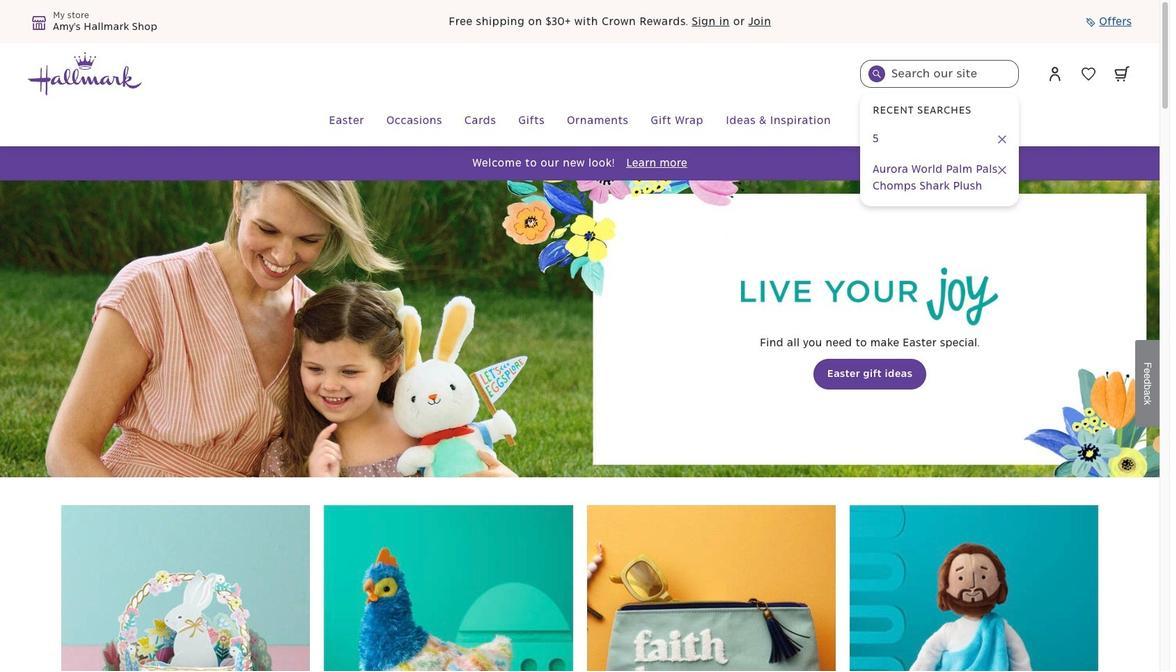 Task type: locate. For each thing, give the bounding box(es) containing it.
easter cards image
[[61, 505, 310, 671]]

stuffed animal hen on teal background with multiple easter eggs in the foreground. image
[[324, 505, 573, 671]]

remove image
[[999, 166, 1007, 174]]

mint green pouch with faith hope love' on it with zipper tassel on tangerine background. image
[[587, 505, 836, 671]]

main menu. menu bar
[[28, 96, 1133, 146]]

sign in dropdown menu image
[[1048, 66, 1064, 82]]

None search field
[[861, 60, 1020, 206]]

hallmark logo image
[[28, 52, 142, 95]]



Task type: describe. For each thing, give the bounding box(es) containing it.
remove image
[[999, 135, 1007, 144]]

search image
[[873, 70, 882, 78]]

live your joy image
[[741, 268, 999, 326]]

view your cart with 0 items. image
[[1115, 66, 1130, 82]]

Search search field
[[861, 60, 1020, 88]]

stuffed jesus plush on cyan books on a cyan background. image
[[850, 505, 1099, 671]]

woman hugging girl holding rabbit stuffed animal in the outdoors. image
[[0, 181, 1160, 477]]



Task type: vqa. For each thing, say whether or not it's contained in the screenshot.
first ADD TO CART button from the left
no



